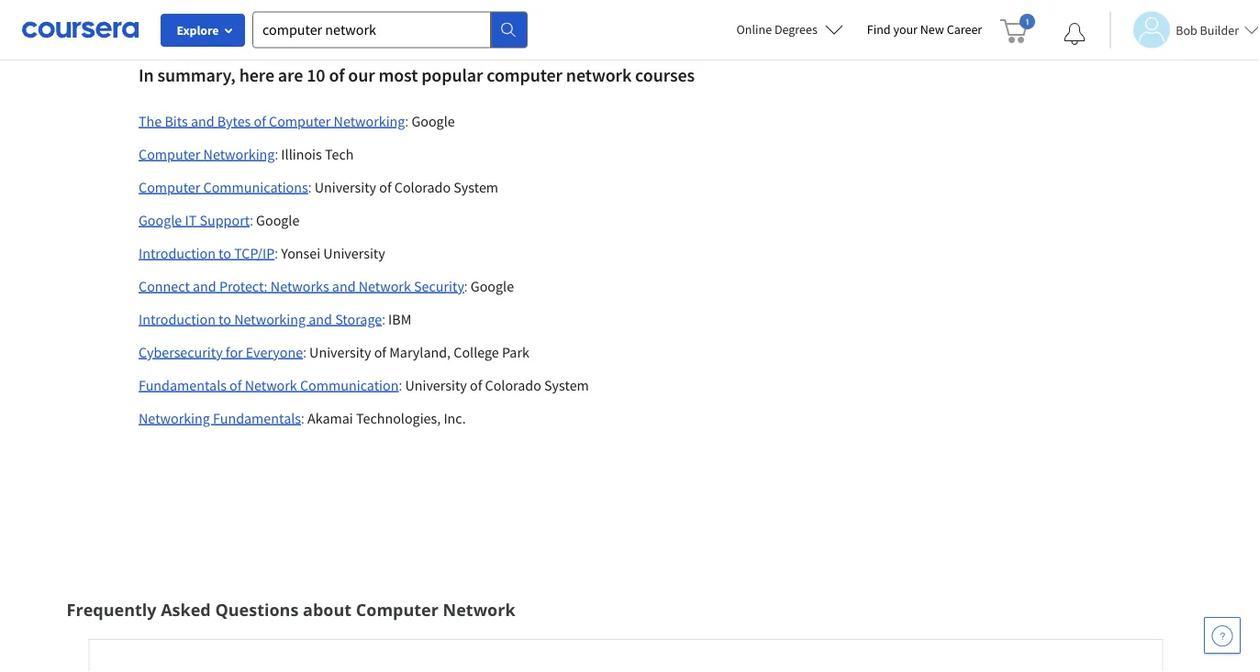 Task type: locate. For each thing, give the bounding box(es) containing it.
cybersecurity for everyone : university of maryland, college park
[[139, 343, 529, 361]]

shopping cart: 1 item image
[[1000, 14, 1035, 43]]

akamai
[[307, 409, 353, 427]]

coursera image
[[22, 15, 139, 44]]

:
[[405, 112, 409, 130], [275, 145, 278, 163], [308, 178, 312, 196], [250, 211, 253, 229], [275, 244, 278, 262], [464, 277, 468, 295], [382, 310, 385, 328], [303, 343, 306, 361], [399, 376, 402, 394], [301, 410, 304, 427]]

None search field
[[252, 11, 528, 48]]

2 vertical spatial network
[[443, 599, 515, 621]]

networking up everyone
[[234, 310, 306, 328]]

1 introduction from the top
[[139, 244, 216, 262]]

introduction
[[139, 244, 216, 262], [139, 310, 216, 328]]

computer communications link
[[139, 178, 308, 196]]

0 vertical spatial fundamentals
[[139, 376, 227, 394]]

network for about
[[443, 599, 515, 621]]

fundamentals of network communication link
[[139, 376, 399, 394]]

networking
[[334, 112, 405, 130], [203, 145, 275, 163], [234, 310, 306, 328], [139, 409, 210, 427]]

popular
[[421, 64, 483, 86]]

What do you want to learn? text field
[[252, 11, 491, 48]]

connect and protect: networks and network security link
[[139, 277, 464, 295]]

illinois
[[281, 145, 322, 163]]

: left ibm
[[382, 310, 385, 328]]

computer up it
[[139, 178, 200, 196]]

1 vertical spatial introduction
[[139, 310, 216, 328]]

explore
[[177, 22, 219, 39]]

in summary, here are 10 of our most popular computer network courses
[[139, 64, 695, 86]]

2 to from the top
[[219, 310, 231, 328]]

: down introduction to networking and storage : ibm
[[303, 343, 306, 361]]

networking down cybersecurity
[[139, 409, 210, 427]]

: inside introduction to tcp/ip : yonsei university
[[275, 244, 278, 262]]

introduction up connect
[[139, 244, 216, 262]]

bits
[[165, 112, 188, 130]]

ibm
[[388, 310, 411, 328]]

1 vertical spatial colorado
[[485, 376, 541, 394]]

google up introduction to tcp/ip : yonsei university
[[256, 211, 300, 229]]

the bits and bytes of computer networking link
[[139, 112, 405, 130]]

computer up illinois
[[269, 112, 331, 130]]

: down illinois
[[308, 178, 312, 196]]

: left akamai
[[301, 410, 304, 427]]

about
[[303, 599, 352, 621]]

0 horizontal spatial system
[[454, 178, 498, 196]]

: up technologies, on the left
[[399, 376, 402, 394]]

fundamentals down cybersecurity
[[139, 376, 227, 394]]

google
[[411, 112, 455, 130], [139, 211, 182, 229], [256, 211, 300, 229], [471, 277, 514, 295]]

connect and protect: networks and network security : google
[[139, 277, 514, 295]]

1 horizontal spatial system
[[544, 376, 589, 394]]

bytes
[[217, 112, 251, 130]]

fundamentals down fundamentals of network communication link
[[213, 409, 301, 427]]

builder
[[1200, 22, 1239, 38]]

questions
[[215, 599, 299, 621]]

: inside connect and protect: networks and network security : google
[[464, 277, 468, 295]]

of
[[329, 64, 345, 86], [254, 112, 266, 130], [379, 178, 391, 196], [374, 343, 386, 361], [230, 376, 242, 394], [470, 376, 482, 394]]

0 vertical spatial colorado
[[394, 178, 451, 196]]

introduction for introduction to tcp/ip
[[139, 244, 216, 262]]

degrees
[[774, 21, 818, 38]]

: inside google it support : google
[[250, 211, 253, 229]]

: up tcp/ip at the top left
[[250, 211, 253, 229]]

computer communications : university of colorado system
[[139, 178, 498, 196]]

introduction up cybersecurity
[[139, 310, 216, 328]]

0 vertical spatial to
[[219, 244, 231, 262]]

protect:
[[219, 277, 268, 295]]

0 vertical spatial network
[[359, 277, 411, 295]]

to for networking
[[219, 310, 231, 328]]

show notifications image
[[1064, 23, 1086, 45]]

frequently
[[67, 599, 156, 621]]

: left yonsei
[[275, 244, 278, 262]]

communications
[[203, 178, 308, 196]]

bob builder button
[[1110, 11, 1259, 48]]

: down most
[[405, 112, 409, 130]]

it
[[185, 211, 197, 229]]

in
[[139, 64, 154, 86]]

storage
[[335, 310, 382, 328]]

: inside fundamentals of network communication : university of colorado system
[[399, 376, 402, 394]]

university
[[314, 178, 376, 196], [323, 244, 385, 262], [309, 343, 371, 361], [405, 376, 467, 394]]

introduction to networking and storage link
[[139, 310, 382, 328]]

and
[[191, 112, 214, 130], [193, 277, 216, 295], [332, 277, 356, 295], [309, 310, 332, 328]]

system
[[454, 178, 498, 196], [544, 376, 589, 394]]

0 vertical spatial system
[[454, 178, 498, 196]]

: inside introduction to networking and storage : ibm
[[382, 310, 385, 328]]

university down maryland,
[[405, 376, 467, 394]]

networking down bytes
[[203, 145, 275, 163]]

: inside the bits and bytes of computer networking : google
[[405, 112, 409, 130]]

network
[[359, 277, 411, 295], [245, 376, 297, 394], [443, 599, 515, 621]]

security
[[414, 277, 464, 295]]

computer down bits
[[139, 145, 200, 163]]

tech
[[325, 145, 354, 163]]

1 horizontal spatial network
[[359, 277, 411, 295]]

help center image
[[1211, 625, 1233, 647]]

to up cybersecurity for everyone link
[[219, 310, 231, 328]]

1 vertical spatial to
[[219, 310, 231, 328]]

1 to from the top
[[219, 244, 231, 262]]

university down the tech
[[314, 178, 376, 196]]

1 vertical spatial network
[[245, 376, 297, 394]]

support
[[200, 211, 250, 229]]

: up college
[[464, 277, 468, 295]]

: left illinois
[[275, 145, 278, 163]]

: inside the cybersecurity for everyone : university of maryland, college park
[[303, 343, 306, 361]]

your
[[893, 21, 918, 38]]

explore button
[[161, 14, 245, 47]]

: inside computer communications : university of colorado system
[[308, 178, 312, 196]]

computer
[[269, 112, 331, 130], [139, 145, 200, 163], [139, 178, 200, 196], [356, 599, 439, 621]]

to
[[219, 244, 231, 262], [219, 310, 231, 328]]

to left tcp/ip at the top left
[[219, 244, 231, 262]]

find your new career link
[[858, 18, 991, 41]]

google down the in summary, here are 10 of our most popular computer network courses
[[411, 112, 455, 130]]

summary,
[[157, 64, 236, 86]]

2 introduction from the top
[[139, 310, 216, 328]]

0 horizontal spatial colorado
[[394, 178, 451, 196]]

2 horizontal spatial network
[[443, 599, 515, 621]]

fundamentals
[[139, 376, 227, 394], [213, 409, 301, 427]]

technologies,
[[356, 409, 441, 427]]

0 vertical spatial introduction
[[139, 244, 216, 262]]

google left it
[[139, 211, 182, 229]]

colorado
[[394, 178, 451, 196], [485, 376, 541, 394]]



Task type: vqa. For each thing, say whether or not it's contained in the screenshot.
"radio item"
no



Task type: describe. For each thing, give the bounding box(es) containing it.
networking fundamentals link
[[139, 409, 301, 427]]

college
[[454, 343, 499, 361]]

most
[[379, 64, 418, 86]]

find
[[867, 21, 891, 38]]

here
[[239, 64, 274, 86]]

bob builder
[[1176, 22, 1239, 38]]

: inside the computer networking : illinois tech
[[275, 145, 278, 163]]

networking up the tech
[[334, 112, 405, 130]]

everyone
[[246, 343, 303, 361]]

introduction to networking and storage : ibm
[[139, 310, 411, 328]]

online degrees button
[[722, 9, 858, 50]]

university up connect and protect: networks and network security : google
[[323, 244, 385, 262]]

cybersecurity
[[139, 343, 223, 361]]

new
[[920, 21, 944, 38]]

introduction for introduction to networking and storage
[[139, 310, 216, 328]]

networks
[[271, 277, 329, 295]]

connect
[[139, 277, 190, 295]]

bob
[[1176, 22, 1197, 38]]

computer
[[487, 64, 562, 86]]

networking fundamentals : akamai technologies, inc.
[[139, 409, 466, 427]]

tcp/ip
[[234, 244, 275, 262]]

find your new career
[[867, 21, 982, 38]]

career
[[947, 21, 982, 38]]

to for tcp/ip
[[219, 244, 231, 262]]

asked
[[161, 599, 211, 621]]

online degrees
[[736, 21, 818, 38]]

online
[[736, 21, 772, 38]]

and down introduction to tcp/ip link
[[193, 277, 216, 295]]

google it support link
[[139, 211, 250, 229]]

courses
[[635, 64, 695, 86]]

1 vertical spatial system
[[544, 376, 589, 394]]

for
[[226, 343, 243, 361]]

google right security
[[471, 277, 514, 295]]

google it support : google
[[139, 211, 300, 229]]

1 vertical spatial fundamentals
[[213, 409, 301, 427]]

our
[[348, 64, 375, 86]]

communication
[[300, 376, 399, 394]]

computer networking link
[[139, 145, 275, 163]]

0 horizontal spatial network
[[245, 376, 297, 394]]

park
[[502, 343, 529, 361]]

introduction to tcp/ip : yonsei university
[[139, 244, 385, 262]]

the bits and bytes of computer networking : google
[[139, 112, 455, 130]]

the
[[139, 112, 162, 130]]

and up "storage" in the top left of the page
[[332, 277, 356, 295]]

introduction to tcp/ip link
[[139, 244, 275, 262]]

computer networking : illinois tech
[[139, 145, 354, 163]]

network
[[566, 64, 632, 86]]

computer right about
[[356, 599, 439, 621]]

1 horizontal spatial colorado
[[485, 376, 541, 394]]

university up communication
[[309, 343, 371, 361]]

inc.
[[444, 409, 466, 427]]

and down connect and protect: networks and network security : google
[[309, 310, 332, 328]]

are
[[278, 64, 303, 86]]

network for networks
[[359, 277, 411, 295]]

: inside networking fundamentals : akamai technologies, inc.
[[301, 410, 304, 427]]

cybersecurity for everyone link
[[139, 343, 303, 361]]

frequently asked questions about computer network
[[67, 599, 515, 621]]

maryland,
[[389, 343, 451, 361]]

yonsei
[[281, 244, 320, 262]]

and right bits
[[191, 112, 214, 130]]

10
[[307, 64, 325, 86]]

fundamentals of network communication : university of colorado system
[[139, 376, 589, 394]]



